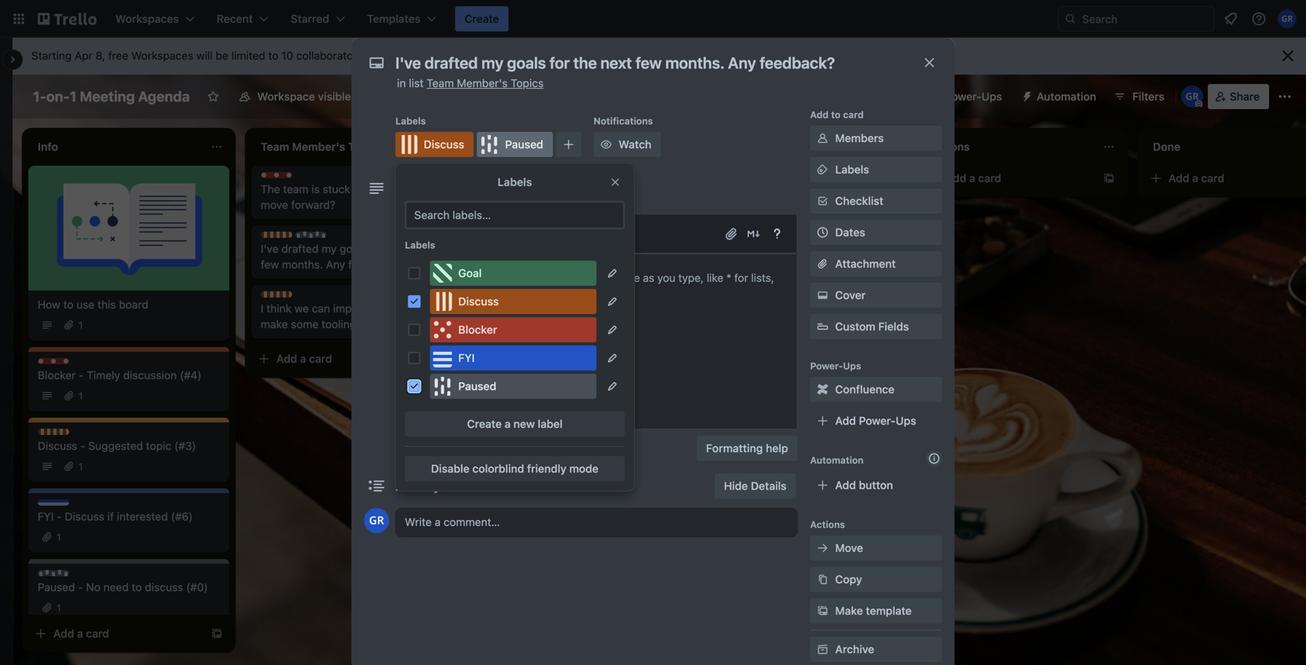 Task type: locate. For each thing, give the bounding box(es) containing it.
paused up the any
[[311, 233, 344, 244]]

can you please give feedback on the report? link
[[484, 225, 666, 257]]

goal down "attach and insert link" icon
[[723, 261, 743, 272]]

1 down paused paused - no need to discuss (#0)
[[57, 603, 61, 614]]

Main content area, start typing to enter text. text field
[[413, 269, 780, 306]]

editor toolbar toolbar
[[403, 222, 790, 247]]

color: orange, title: "discuss" element
[[396, 132, 474, 157], [484, 172, 535, 184], [484, 216, 535, 228], [261, 232, 312, 244], [430, 289, 597, 314], [261, 291, 312, 303], [38, 429, 89, 441]]

how to use this board
[[38, 298, 148, 311]]

discuss - suggested topic (#3) link
[[38, 438, 220, 454]]

some
[[291, 318, 319, 331]]

0 vertical spatial power-ups
[[945, 90, 1002, 103]]

color: orange, title: "discuss" element down the timely
[[38, 429, 89, 441]]

0 vertical spatial create from template… image
[[1103, 172, 1116, 185]]

paused inside discuss paused i've drafted my goals for the next few months. any feedback?
[[311, 233, 344, 244]]

2 horizontal spatial ups
[[982, 90, 1002, 103]]

paused left need
[[53, 571, 87, 582]]

(#4)
[[180, 369, 202, 382]]

tooling
[[322, 318, 356, 331]]

goal inside goal mentor another developer
[[723, 217, 743, 228]]

0 vertical spatial can
[[406, 183, 425, 196]]

labels up search labels… text field
[[498, 176, 532, 189]]

discuss
[[424, 138, 464, 151], [500, 173, 535, 184], [500, 217, 535, 228], [277, 233, 312, 244], [277, 292, 312, 303], [458, 295, 499, 308], [53, 430, 89, 441], [38, 440, 77, 452], [65, 510, 104, 523]]

archive link
[[810, 637, 942, 662]]

add button button
[[810, 473, 942, 498]]

-
[[79, 369, 84, 382], [80, 440, 85, 452], [57, 510, 62, 523], [78, 581, 83, 594]]

make template link
[[810, 599, 942, 624]]

discuss inside "discuss can you please give feedback on the report?"
[[500, 217, 535, 228]]

1 horizontal spatial power-
[[859, 414, 896, 427]]

1 vertical spatial power-
[[810, 361, 843, 372]]

0 horizontal spatial create from template… image
[[434, 353, 446, 365]]

discuss new training program
[[484, 173, 594, 196]]

- for discuss
[[80, 440, 85, 452]]

hide details
[[724, 480, 787, 493]]

the inside "discuss can you please give feedback on the report?"
[[484, 242, 500, 255]]

create inside "button"
[[467, 418, 502, 430]]

topics
[[511, 77, 544, 90]]

program
[[551, 183, 594, 196]]

please
[[528, 227, 561, 240]]

greg robinson (gregrobinson96) image
[[1278, 9, 1297, 28]]

power-
[[945, 90, 982, 103], [810, 361, 843, 372], [859, 414, 896, 427]]

next
[[406, 242, 428, 255]]

copy
[[835, 573, 862, 586]]

0 horizontal spatial automation
[[810, 455, 864, 466]]

labels
[[396, 115, 426, 126], [835, 163, 869, 176], [498, 176, 532, 189], [405, 240, 435, 251]]

if inside discuss i think we can improve velocity if we make some tooling changes.
[[419, 302, 425, 315]]

0 horizontal spatial on
[[353, 183, 366, 196]]

sm image for move
[[815, 540, 831, 556]]

1 horizontal spatial on
[[638, 227, 651, 240]]

paused up discuss new training program
[[505, 138, 543, 151]]

if left interested
[[107, 510, 114, 523]]

topic
[[146, 440, 171, 452]]

0 horizontal spatial create from template… image
[[211, 628, 223, 640]]

on-
[[46, 88, 70, 105]]

color: orange, title: "discuss" element down report?
[[430, 289, 597, 314]]

color: blue, title: "fyi" element
[[430, 346, 597, 371], [38, 500, 69, 511]]

discuss left suggested
[[38, 440, 77, 452]]

blocker for blocker blocker - timely discussion (#4)
[[53, 359, 88, 370]]

1 vertical spatial create from template… image
[[434, 353, 446, 365]]

the for report?
[[484, 242, 500, 255]]

mentor another developer link
[[707, 225, 889, 241]]

color: black, title: "paused" element up create a new label
[[430, 374, 597, 399]]

blocker inside blocker the team is stuck on x, how can we move forward?
[[277, 173, 311, 184]]

the inside discuss paused i've drafted my goals for the next few months. any feedback?
[[387, 242, 403, 255]]

color: black, title: "paused" element left need
[[38, 570, 87, 582]]

power-ups inside button
[[945, 90, 1002, 103]]

1 horizontal spatial automation
[[1037, 90, 1097, 103]]

sm image inside automation button
[[1015, 84, 1037, 106]]

mode
[[569, 462, 599, 475]]

the for next
[[387, 242, 403, 255]]

on left x,
[[353, 183, 366, 196]]

create for create a new label
[[467, 418, 502, 430]]

members
[[835, 132, 884, 145]]

1 right 1- on the top of page
[[70, 88, 77, 105]]

blocker for blocker the team is stuck on x, how can we move forward?
[[277, 173, 311, 184]]

color: green, title: "goal" element for mentor
[[707, 216, 743, 228]]

open information menu image
[[1251, 11, 1267, 27]]

x,
[[369, 183, 379, 196]]

ups up add button 'button'
[[896, 414, 916, 427]]

training
[[509, 183, 548, 196]]

add inside 'button'
[[835, 479, 856, 492]]

color: red, title: "blocker" element for the team is stuck on x, how can we move forward?
[[261, 172, 311, 184]]

2 vertical spatial color: red, title: "blocker" element
[[38, 358, 88, 370]]

labels left bold ⌘b image
[[405, 240, 435, 251]]

share
[[1230, 90, 1260, 103]]

- inside paused paused - no need to discuss (#0)
[[78, 581, 83, 594]]

Search field
[[1077, 7, 1215, 31]]

member's
[[457, 77, 508, 90]]

workspace visible
[[257, 90, 351, 103]]

sm image inside archive link
[[815, 642, 831, 658]]

fyi fyi - discuss if interested (#6)
[[38, 500, 193, 523]]

1 horizontal spatial create from template… image
[[1103, 172, 1116, 185]]

discuss up some on the left top of page
[[277, 292, 312, 303]]

can up some on the left top of page
[[312, 302, 330, 315]]

can right how
[[406, 183, 425, 196]]

sm image
[[815, 130, 831, 146], [815, 162, 831, 178], [815, 572, 831, 588], [815, 642, 831, 658]]

formatting help
[[706, 442, 788, 455]]

1 horizontal spatial color: blue, title: "fyi" element
[[430, 346, 597, 371]]

0 horizontal spatial the
[[387, 242, 403, 255]]

1 horizontal spatial the
[[484, 242, 500, 255]]

0 vertical spatial on
[[353, 183, 366, 196]]

sm image inside labels link
[[815, 162, 831, 178]]

if
[[419, 302, 425, 315], [107, 510, 114, 523]]

sm image for make template
[[815, 603, 831, 619]]

1
[[70, 88, 77, 105], [79, 320, 83, 331], [79, 390, 83, 401], [79, 461, 83, 472], [57, 532, 61, 543], [57, 603, 61, 614]]

1 vertical spatial color: blue, title: "fyi" element
[[38, 500, 69, 511]]

sm image inside cover link
[[815, 288, 831, 303]]

3 sm image from the top
[[815, 572, 831, 588]]

discuss up search labels… text field
[[500, 173, 535, 184]]

1 horizontal spatial create from template… image
[[657, 277, 669, 290]]

0 vertical spatial automation
[[1037, 90, 1097, 103]]

the right for
[[387, 242, 403, 255]]

1 horizontal spatial power-ups
[[945, 90, 1002, 103]]

discuss inside fyi fyi - discuss if interested (#6)
[[65, 510, 104, 523]]

italic ⌘i image
[[470, 225, 489, 244]]

1 down fyi fyi - discuss if interested (#6)
[[57, 532, 61, 543]]

2 vertical spatial power-
[[859, 414, 896, 427]]

add a card button
[[921, 166, 1094, 191], [1144, 166, 1306, 191], [474, 271, 647, 296], [251, 346, 424, 372], [28, 621, 201, 647]]

we right how
[[428, 183, 442, 196]]

power- inside button
[[945, 90, 982, 103]]

goal left view markdown icon on the right of the page
[[723, 217, 743, 228]]

make
[[835, 605, 863, 617]]

custom fields button
[[810, 319, 942, 335]]

the down can
[[484, 242, 500, 255]]

1 horizontal spatial color: red, title: "blocker" element
[[261, 172, 311, 184]]

0 vertical spatial power-
[[945, 90, 982, 103]]

if inside fyi fyi - discuss if interested (#6)
[[107, 510, 114, 523]]

goal inside goal best practice blog
[[723, 261, 743, 272]]

is
[[311, 183, 320, 196]]

color: black, title: "paused" element up the any
[[295, 232, 344, 244]]

2 horizontal spatial color: red, title: "blocker" element
[[430, 317, 597, 343]]

ups up confluence
[[843, 361, 862, 372]]

sm image inside watch button
[[598, 137, 614, 152]]

create up collaborator
[[465, 12, 499, 25]]

1 sm image from the top
[[815, 130, 831, 146]]

create
[[465, 12, 499, 25], [467, 418, 502, 430]]

1 vertical spatial create from template… image
[[880, 306, 892, 318]]

discuss left interested
[[65, 510, 104, 523]]

sm image inside copy link
[[815, 572, 831, 588]]

blocker - timely discussion (#4) link
[[38, 368, 220, 383]]

discuss discuss - suggested topic (#3)
[[38, 430, 196, 452]]

1-
[[33, 88, 46, 105]]

on inside "discuss can you please give feedback on the report?"
[[638, 227, 651, 240]]

automation inside button
[[1037, 90, 1097, 103]]

discuss inside discuss i think we can improve velocity if we make some tooling changes.
[[277, 292, 312, 303]]

ups left automation button
[[982, 90, 1002, 103]]

2 the from the left
[[484, 242, 500, 255]]

1 horizontal spatial can
[[406, 183, 425, 196]]

paused left no
[[38, 581, 75, 594]]

0 vertical spatial color: red, title: "blocker" element
[[261, 172, 311, 184]]

activity
[[396, 479, 441, 494]]

how
[[38, 298, 60, 311]]

color: orange, title: "discuss" element up months.
[[261, 232, 312, 244]]

0 horizontal spatial if
[[107, 510, 114, 523]]

to
[[268, 49, 279, 62], [831, 109, 841, 120], [63, 298, 73, 311], [132, 581, 142, 594]]

confluence
[[835, 383, 895, 396]]

- inside discuss discuss - suggested topic (#3)
[[80, 440, 85, 452]]

months.
[[282, 258, 323, 271]]

2 sm image from the top
[[815, 162, 831, 178]]

color: orange, title: "discuss" element up description
[[396, 132, 474, 157]]

2 vertical spatial ups
[[896, 414, 916, 427]]

sm image left watch
[[598, 137, 614, 152]]

dates button
[[810, 220, 942, 245]]

color: red, title: "blocker" element
[[261, 172, 311, 184], [430, 317, 597, 343], [38, 358, 88, 370]]

sm image inside members link
[[815, 130, 831, 146]]

customize views image
[[438, 89, 454, 104]]

1 vertical spatial if
[[107, 510, 114, 523]]

0 vertical spatial color: blue, title: "fyi" element
[[430, 346, 597, 371]]

sm image for copy
[[815, 572, 831, 588]]

0 horizontal spatial power-ups
[[810, 361, 862, 372]]

on right 'insert /' icon
[[638, 227, 651, 240]]

edit card image
[[655, 217, 668, 229]]

0 vertical spatial create
[[465, 12, 499, 25]]

1 the from the left
[[387, 242, 403, 255]]

color: green, title: "goal" element
[[707, 216, 743, 228], [707, 260, 743, 272], [430, 261, 597, 286]]

blocker blocker - timely discussion (#4)
[[38, 359, 202, 382]]

card for top create from template… icon
[[532, 277, 555, 290]]

to right need
[[132, 581, 142, 594]]

1 vertical spatial automation
[[810, 455, 864, 466]]

4 sm image from the top
[[815, 642, 831, 658]]

sm image for watch
[[598, 137, 614, 152]]

in
[[397, 77, 406, 90]]

1 vertical spatial create
[[467, 418, 502, 430]]

color: green, title: "goal" element for best
[[707, 260, 743, 272]]

automation up the add button in the right bottom of the page
[[810, 455, 864, 466]]

color: green, title: "goal" element left view markdown icon on the right of the page
[[707, 216, 743, 228]]

create up cancel in the bottom left of the page
[[467, 418, 502, 430]]

be
[[216, 49, 228, 62]]

workspaces
[[131, 49, 193, 62]]

- inside blocker blocker - timely discussion (#4)
[[79, 369, 84, 382]]

- for paused
[[78, 581, 83, 594]]

sm image for members
[[815, 130, 831, 146]]

paused - no need to discuss (#0) link
[[38, 580, 220, 595]]

on inside blocker the team is stuck on x, how can we move forward?
[[353, 183, 366, 196]]

sm image down actions
[[815, 540, 831, 556]]

color: green, title: "goal" element down "attach and insert link" icon
[[707, 260, 743, 272]]

star or unstar board image
[[207, 90, 220, 103]]

collaborators.
[[296, 49, 366, 62]]

1 vertical spatial can
[[312, 302, 330, 315]]

1 vertical spatial on
[[638, 227, 651, 240]]

2 horizontal spatial power-
[[945, 90, 982, 103]]

a inside "button"
[[505, 418, 511, 430]]

0 horizontal spatial color: red, title: "blocker" element
[[38, 358, 88, 370]]

sm image inside the "make template" link
[[815, 603, 831, 619]]

can
[[406, 183, 425, 196], [312, 302, 330, 315]]

agenda
[[138, 88, 190, 105]]

1 horizontal spatial if
[[419, 302, 425, 315]]

sm image right power-ups button
[[1015, 84, 1037, 106]]

limited
[[231, 49, 265, 62]]

visible
[[318, 90, 351, 103]]

create inside 'button'
[[465, 12, 499, 25]]

limits
[[525, 49, 552, 62]]

best practice blog link
[[707, 269, 889, 285]]

1 vertical spatial greg robinson (gregrobinson96) image
[[364, 508, 389, 533]]

suggested
[[88, 440, 143, 452]]

sm image
[[1015, 84, 1037, 106], [598, 137, 614, 152], [815, 288, 831, 303], [815, 382, 831, 398], [815, 540, 831, 556], [815, 603, 831, 619]]

color: red, title: "blocker" element for blocker - timely discussion (#4)
[[38, 358, 88, 370]]

disable colorblind friendly mode button
[[405, 456, 625, 482]]

color: black, title: "paused" element
[[477, 132, 553, 157], [295, 232, 344, 244], [430, 374, 597, 399], [38, 570, 87, 582]]

hide
[[724, 480, 748, 493]]

feedback
[[588, 227, 635, 240]]

color: orange, title: "discuss" element up report?
[[484, 216, 535, 228]]

discuss up months.
[[277, 233, 312, 244]]

on
[[353, 183, 366, 196], [638, 227, 651, 240]]

1 down use
[[79, 320, 83, 331]]

create a new label button
[[405, 412, 625, 437]]

discuss up report?
[[500, 217, 535, 228]]

free
[[108, 49, 128, 62]]

create a new label
[[467, 418, 563, 430]]

paused
[[505, 138, 543, 151], [311, 233, 344, 244], [458, 380, 497, 393], [53, 571, 87, 582], [38, 581, 75, 594]]

card for rightmost create from template… image
[[978, 172, 1002, 185]]

automation left filters button
[[1037, 90, 1097, 103]]

color: orange, title: "discuss" element up "make"
[[261, 291, 312, 303]]

add to card
[[810, 109, 864, 120]]

blog
[[777, 271, 799, 284]]

sm image left make
[[815, 603, 831, 619]]

0 vertical spatial ups
[[982, 90, 1002, 103]]

None text field
[[388, 49, 906, 77]]

sm image left cover
[[815, 288, 831, 303]]

attachment
[[835, 257, 896, 270]]

- inside fyi fyi - discuss if interested (#6)
[[57, 510, 62, 523]]

2 horizontal spatial create from template… image
[[880, 306, 892, 318]]

move link
[[810, 536, 942, 561]]

create from template… image
[[1103, 172, 1116, 185], [434, 353, 446, 365]]

sm image for labels
[[815, 162, 831, 178]]

create from template… image
[[657, 277, 669, 290], [880, 306, 892, 318], [211, 628, 223, 640]]

automation
[[1037, 90, 1097, 103], [810, 455, 864, 466]]

0 horizontal spatial ups
[[843, 361, 862, 372]]

0 vertical spatial if
[[419, 302, 425, 315]]

if right velocity
[[419, 302, 425, 315]]

goal down bold ⌘b image
[[458, 267, 482, 280]]

feedback?
[[348, 258, 401, 271]]

few
[[261, 258, 279, 271]]

sm image inside 'move' link
[[815, 540, 831, 556]]

changes.
[[359, 318, 405, 331]]

need
[[103, 581, 129, 594]]

greg robinson (gregrobinson96) image
[[1181, 86, 1203, 108], [364, 508, 389, 533]]

we inside blocker the team is stuck on x, how can we move forward?
[[428, 183, 442, 196]]

sm image left confluence
[[815, 382, 831, 398]]

timely
[[87, 369, 120, 382]]

1 vertical spatial color: red, title: "blocker" element
[[430, 317, 597, 343]]

0 horizontal spatial can
[[312, 302, 330, 315]]

goal mentor another developer
[[707, 217, 839, 240]]

card for create from template… image to the bottom
[[309, 352, 332, 365]]

0 vertical spatial greg robinson (gregrobinson96) image
[[1181, 86, 1203, 108]]



Task type: describe. For each thing, give the bounding box(es) containing it.
- for blocker
[[79, 369, 84, 382]]

sm image for automation
[[1015, 84, 1037, 106]]

power-ups button
[[914, 84, 1012, 109]]

Write a comment text field
[[396, 508, 798, 537]]

image image
[[585, 225, 604, 244]]

link image
[[566, 225, 585, 244]]

interested
[[117, 510, 168, 523]]

attachment button
[[810, 251, 942, 277]]

button
[[859, 479, 893, 492]]

discuss inside discuss new training program
[[500, 173, 535, 184]]

discuss down the timely
[[53, 430, 89, 441]]

watch button
[[594, 132, 661, 157]]

labels up checklist
[[835, 163, 869, 176]]

disable
[[431, 462, 470, 475]]

we right velocity
[[428, 302, 443, 315]]

add button
[[835, 479, 893, 492]]

1 down discuss discuss - suggested topic (#3)
[[79, 461, 83, 472]]

formatting
[[706, 442, 763, 455]]

about
[[429, 49, 458, 62]]

drafted
[[282, 242, 319, 255]]

Search labels… text field
[[405, 201, 625, 229]]

the
[[261, 183, 280, 196]]

to inside paused paused - no need to discuss (#0)
[[132, 581, 142, 594]]

in list team member's topics
[[397, 77, 544, 90]]

fyi for fyi fyi - discuss if interested (#6)
[[53, 500, 68, 511]]

move
[[261, 198, 288, 211]]

i
[[261, 302, 264, 315]]

discuss down the "italic ⌘i" icon
[[458, 295, 499, 308]]

Board name text field
[[25, 84, 198, 109]]

color: orange, title: "discuss" element up search labels… text field
[[484, 172, 535, 184]]

0 notifications image
[[1222, 9, 1240, 28]]

discuss
[[145, 581, 183, 594]]

discuss inside discuss paused i've drafted my goals for the next few months. any feedback?
[[277, 233, 312, 244]]

this
[[98, 298, 116, 311]]

custom
[[835, 320, 876, 333]]

add power-ups link
[[810, 409, 942, 434]]

how
[[382, 183, 403, 196]]

new training program link
[[484, 181, 666, 197]]

colorblind
[[473, 462, 524, 475]]

10
[[282, 49, 293, 62]]

blocker the team is stuck on x, how can we move forward?
[[261, 173, 442, 211]]

(#0)
[[186, 581, 208, 594]]

apr
[[75, 49, 93, 62]]

1 inside text field
[[70, 88, 77, 105]]

members link
[[810, 126, 942, 151]]

labels link
[[810, 157, 942, 182]]

think
[[267, 302, 292, 315]]

discuss up description
[[424, 138, 464, 151]]

0 horizontal spatial greg robinson (gregrobinson96) image
[[364, 508, 389, 533]]

1 vertical spatial power-ups
[[810, 361, 862, 372]]

to up members
[[831, 109, 841, 120]]

view markdown image
[[746, 226, 762, 242]]

save
[[405, 442, 430, 455]]

give
[[564, 227, 585, 240]]

new
[[484, 183, 507, 196]]

color: green, title: "goal" element down report?
[[430, 261, 597, 286]]

disable colorblind friendly mode
[[431, 462, 599, 475]]

1 vertical spatial ups
[[843, 361, 862, 372]]

close popover image
[[609, 176, 622, 189]]

can inside blocker the team is stuck on x, how can we move forward?
[[406, 183, 425, 196]]

sm image for confluence
[[815, 382, 831, 398]]

label
[[538, 418, 563, 430]]

goal for best
[[723, 261, 743, 272]]

we up some on the left top of page
[[295, 302, 309, 315]]

insert / image
[[616, 225, 635, 244]]

discuss i think we can improve velocity if we make some tooling changes.
[[261, 292, 443, 331]]

developer
[[788, 227, 839, 240]]

make template
[[835, 605, 912, 617]]

create for create
[[465, 12, 499, 25]]

goal best practice blog
[[707, 261, 799, 284]]

workspace
[[257, 90, 315, 103]]

0 vertical spatial create from template… image
[[657, 277, 669, 290]]

- for fyi
[[57, 510, 62, 523]]

discuss paused i've drafted my goals for the next few months. any feedback?
[[261, 233, 428, 271]]

to left 10
[[268, 49, 279, 62]]

attach and insert link image
[[724, 226, 740, 242]]

list
[[409, 77, 424, 90]]

my
[[322, 242, 337, 255]]

blocker for blocker
[[458, 323, 497, 336]]

new
[[514, 418, 535, 430]]

color: black, title: "paused" element up discuss new training program
[[477, 132, 553, 157]]

no
[[86, 581, 100, 594]]

starting apr 8, free workspaces will be limited to 10 collaborators. learn more about collaborator limits
[[31, 49, 552, 62]]

labels down list
[[396, 115, 426, 126]]

cancel
[[453, 442, 489, 455]]

another
[[746, 227, 785, 240]]

show menu image
[[1277, 89, 1293, 104]]

automation button
[[1015, 84, 1106, 109]]

paused up create a new label
[[458, 380, 497, 393]]

checklist
[[835, 194, 884, 207]]

0 horizontal spatial power-
[[810, 361, 843, 372]]

sm image for archive
[[815, 642, 831, 658]]

goal for mentor
[[723, 217, 743, 228]]

the team is stuck on x, how can we move forward? link
[[261, 181, 443, 213]]

learn more about collaborator limits link
[[369, 49, 552, 62]]

discussion
[[123, 369, 177, 382]]

team
[[427, 77, 454, 90]]

i've drafted my goals for the next few months. any feedback? link
[[261, 241, 443, 273]]

collaborator
[[461, 49, 522, 62]]

2 vertical spatial create from template… image
[[211, 628, 223, 640]]

mentor
[[707, 227, 743, 240]]

search image
[[1064, 13, 1077, 25]]

bold ⌘b image
[[451, 225, 470, 244]]

use
[[76, 298, 95, 311]]

meeting
[[80, 88, 135, 105]]

1 horizontal spatial greg robinson (gregrobinson96) image
[[1181, 86, 1203, 108]]

will
[[196, 49, 213, 62]]

card for the bottommost create from template… icon
[[86, 627, 109, 640]]

cover
[[835, 289, 866, 302]]

can inside discuss i think we can improve velocity if we make some tooling changes.
[[312, 302, 330, 315]]

1-on-1 meeting agenda
[[33, 88, 190, 105]]

move
[[835, 542, 863, 555]]

cover link
[[810, 283, 942, 308]]

team member's topics link
[[427, 77, 544, 90]]

you
[[507, 227, 525, 240]]

make
[[261, 318, 288, 331]]

1 horizontal spatial ups
[[896, 414, 916, 427]]

notifications
[[594, 115, 653, 126]]

how to use this board link
[[38, 297, 220, 313]]

open help dialog image
[[768, 225, 787, 244]]

ups inside button
[[982, 90, 1002, 103]]

team
[[283, 183, 309, 196]]

0 horizontal spatial color: blue, title: "fyi" element
[[38, 500, 69, 511]]

to left use
[[63, 298, 73, 311]]

primary element
[[0, 0, 1306, 38]]

(#3)
[[174, 440, 196, 452]]

add power-ups
[[835, 414, 916, 427]]

details
[[751, 480, 787, 493]]

sm image for cover
[[815, 288, 831, 303]]

fyi for fyi
[[458, 352, 475, 365]]

1 down blocker blocker - timely discussion (#4)
[[79, 390, 83, 401]]



Task type: vqa. For each thing, say whether or not it's contained in the screenshot.
Add a card button corresponding to the left Create from template… icon
yes



